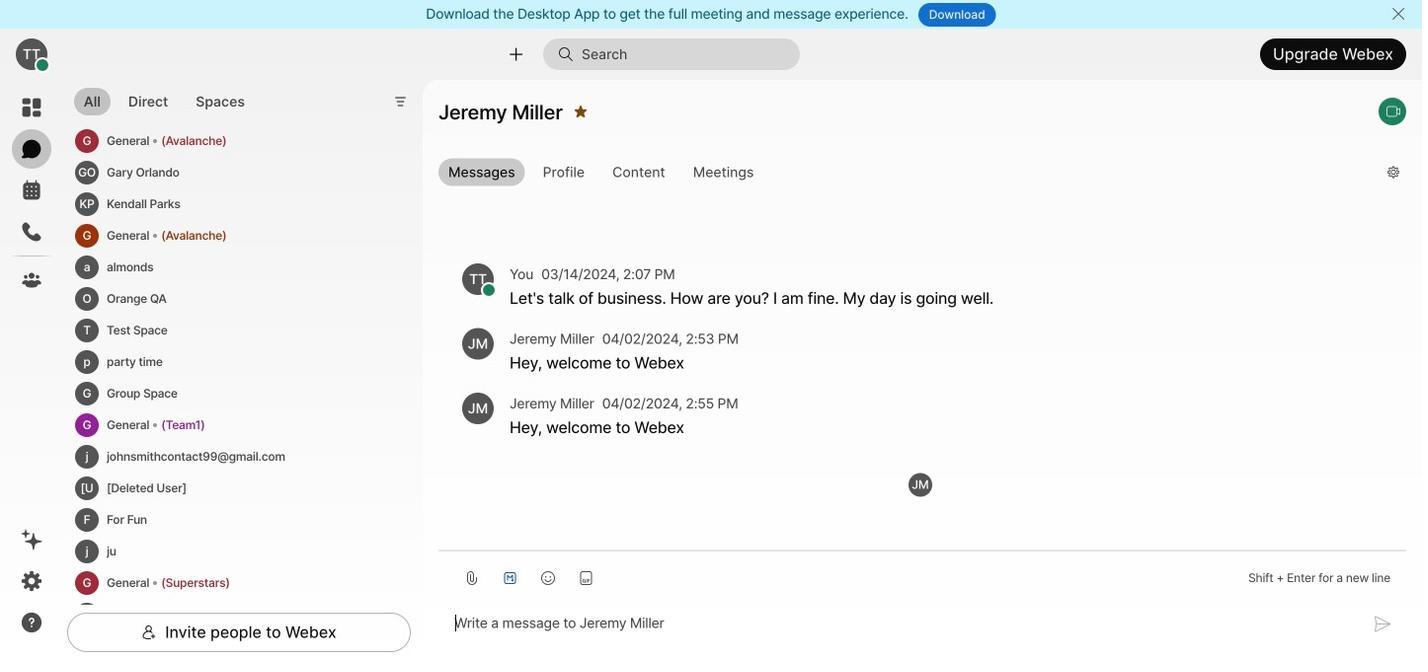 Task type: describe. For each thing, give the bounding box(es) containing it.
wrapper image
[[141, 625, 157, 641]]

what's new image
[[20, 528, 43, 552]]

(avalanche) element for second general list item from the top
[[161, 225, 227, 247]]

wrapper image inside messages list
[[482, 284, 496, 297]]

message composer toolbar element
[[438, 552, 1406, 597]]

filter by image
[[392, 94, 408, 110]]

0 horizontal spatial wrapper image
[[36, 58, 50, 72]]

emoji image
[[540, 571, 556, 586]]

group space list item
[[71, 378, 395, 410]]

party time list item
[[71, 347, 395, 378]]

for fun list item
[[71, 505, 395, 536]]

dashboard image
[[20, 96, 43, 119]]

cancel_16 image
[[1391, 6, 1406, 22]]

space list item
[[71, 600, 395, 631]]

webex tab list
[[12, 88, 51, 300]]

call on webex image
[[1386, 104, 1401, 119]]

almonds list item
[[71, 252, 395, 284]]

gary orlando list item
[[71, 157, 395, 189]]

calls image
[[20, 220, 43, 244]]

3 general list item from the top
[[71, 410, 395, 442]]

kendall parks list item
[[71, 189, 395, 220]]

messages list
[[438, 208, 1406, 473]]



Task type: vqa. For each thing, say whether or not it's contained in the screenshot.
Meetings Image
yes



Task type: locate. For each thing, give the bounding box(es) containing it.
1 general list item from the top
[[71, 126, 395, 157]]

tab list
[[69, 76, 259, 122]]

0 vertical spatial (avalanche) element
[[161, 130, 227, 152]]

[deleted user] list item
[[71, 473, 395, 505]]

2 (avalanche) element from the top
[[161, 225, 227, 247]]

test space list item
[[71, 315, 395, 347]]

ju list item
[[71, 536, 395, 568]]

remove from favorites image
[[574, 96, 587, 127]]

connect people image
[[507, 45, 526, 64]]

file attachment image
[[464, 571, 480, 586]]

2 horizontal spatial wrapper image
[[558, 46, 582, 62]]

johnsmithcontact99@gmail.com list item
[[71, 442, 395, 473]]

(team1) element
[[161, 415, 205, 437]]

wrapper image
[[558, 46, 582, 62], [36, 58, 50, 72], [482, 284, 496, 297]]

settings image
[[20, 570, 43, 594]]

general list item up the orange qa list item
[[71, 220, 395, 252]]

group
[[438, 159, 1372, 191]]

meetings image
[[20, 179, 43, 202]]

view space settings image
[[1387, 157, 1400, 188]]

(avalanche) element for 4th general list item from the bottom of the page
[[161, 130, 227, 152]]

general list item down party time list item
[[71, 410, 395, 442]]

general list item down for fun list item
[[71, 568, 395, 600]]

gifs image
[[578, 571, 594, 586]]

(avalanche) element up almonds list item
[[161, 225, 227, 247]]

2 general list item from the top
[[71, 220, 395, 252]]

1 (avalanche) element from the top
[[161, 130, 227, 152]]

1 vertical spatial (avalanche) element
[[161, 225, 227, 247]]

general list item up kendall parks list item
[[71, 126, 395, 157]]

(superstars) element
[[161, 573, 230, 595]]

general list item
[[71, 126, 395, 157], [71, 220, 395, 252], [71, 410, 395, 442], [71, 568, 395, 600]]

navigation
[[0, 80, 63, 661]]

orange qa list item
[[71, 284, 395, 315]]

(avalanche) element up gary orlando list item
[[161, 130, 227, 152]]

messaging, has no new notifications image
[[20, 137, 43, 161]]

teams, has no new notifications image
[[20, 269, 43, 292]]

markdown image
[[502, 571, 518, 586]]

(avalanche) element
[[161, 130, 227, 152], [161, 225, 227, 247]]

help image
[[20, 611, 43, 635]]

4 general list item from the top
[[71, 568, 395, 600]]

1 horizontal spatial wrapper image
[[482, 284, 496, 297]]



